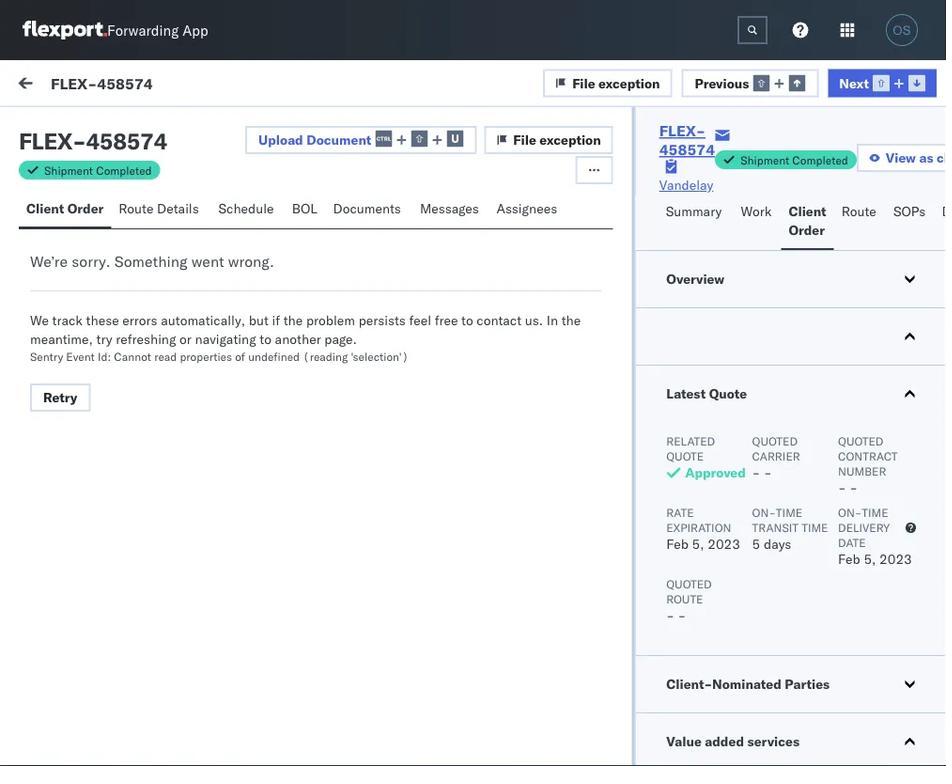 Task type: locate. For each thing, give the bounding box(es) containing it.
client order button right "work"
[[782, 195, 835, 250]]

test right the linjia
[[108, 744, 134, 760]]

client down related work item/shipment
[[789, 203, 827, 220]]

0 vertical spatial jason-test zhao
[[91, 204, 191, 220]]

2 pst from the top
[[478, 303, 501, 320]]

20, up page. on the top left
[[350, 303, 370, 320]]

458574
[[97, 74, 153, 92], [86, 127, 167, 155], [660, 140, 716, 159], [767, 219, 816, 235], [767, 303, 816, 320], [767, 472, 816, 489], [767, 642, 816, 658], [767, 726, 816, 743]]

0 vertical spatial file
[[573, 75, 596, 91]]

jason- down id:
[[91, 373, 133, 389]]

route inside route button
[[842, 203, 877, 220]]

zhao down 'read'
[[161, 373, 191, 389]]

transit
[[752, 520, 799, 535]]

0 vertical spatial ttt
[[56, 236, 71, 252]]

2 vertical spatial zhao
[[161, 373, 191, 389]]

completed up route button
[[793, 153, 849, 167]]

flex- 458574 down the client-nominated parties 'button'
[[728, 726, 816, 743]]

2 on- from the left
[[838, 505, 862, 519]]

order
[[67, 200, 104, 217], [789, 222, 825, 238]]

the
[[284, 312, 303, 329], [562, 312, 581, 329]]

dec up page. on the top left
[[323, 303, 347, 320]]

1 vertical spatial message
[[218, 119, 274, 136]]

message down flex - 458574 at the top left of the page
[[58, 163, 103, 177]]

quoted for quoted carrier - -
[[752, 434, 798, 448]]

2 jason-test zhao from the top
[[91, 288, 191, 305]]

5,
[[692, 536, 704, 552], [864, 551, 876, 567]]

1 horizontal spatial order
[[789, 222, 825, 238]]

documents button
[[326, 192, 413, 228]]

1 horizontal spatial related
[[729, 163, 768, 177]]

view
[[886, 149, 917, 166]]

shipment completed
[[741, 153, 849, 167], [44, 163, 152, 177]]

quoted for quoted route - -
[[666, 577, 712, 591]]

3 j from the top
[[64, 375, 68, 387]]

flex- up nominated
[[728, 642, 767, 658]]

resize handle column header for category
[[697, 157, 719, 766]]

flex - 458574
[[19, 127, 167, 155]]

1 ttt from the top
[[56, 236, 71, 252]]

am down messages
[[454, 219, 475, 235]]

another
[[275, 331, 321, 347]]

1 vertical spatial ttt
[[56, 321, 71, 337]]

file exception up flex- 458574 link
[[573, 75, 661, 91]]

automatically,
[[161, 312, 245, 329]]

internal (0)
[[126, 119, 200, 136]]

file exception button
[[544, 69, 673, 97], [544, 69, 673, 97], [484, 126, 614, 154], [484, 126, 614, 154]]

file exception
[[573, 75, 661, 91], [514, 132, 601, 148]]

order right work button
[[789, 222, 825, 238]]

0 horizontal spatial 5,
[[692, 536, 704, 552]]

2 vertical spatial j
[[64, 375, 68, 387]]

1 (0) from the left
[[83, 119, 107, 136]]

2 (0) from the left
[[176, 119, 200, 136]]

0 vertical spatial z
[[68, 206, 73, 217]]

message for message button on the top of page
[[139, 77, 195, 94]]

2023 down expiration
[[708, 536, 740, 552]]

2 z from the top
[[68, 290, 73, 302]]

on-time transit time 5 days
[[752, 505, 828, 552]]

the right in
[[562, 312, 581, 329]]

client-nominated parties button
[[636, 656, 947, 713]]

message for message list
[[218, 119, 274, 136]]

related up "work"
[[729, 163, 768, 177]]

we're sorry. something went wrong.
[[30, 252, 274, 271]]

shipment
[[741, 153, 790, 167], [44, 163, 93, 177]]

1 horizontal spatial client order
[[789, 203, 827, 238]]

0 horizontal spatial feb
[[666, 536, 689, 552]]

on- up transit
[[752, 505, 776, 519]]

flexport. image
[[23, 21, 107, 39]]

schedule button
[[211, 192, 285, 228]]

1 vertical spatial pst
[[478, 303, 501, 320]]

event
[[66, 349, 95, 363]]

z up sorry.
[[68, 206, 73, 217]]

shipment completed down flex - 458574 at the top left of the page
[[44, 163, 152, 177]]

we track these errors automatically, but if the problem persists feel free to contact us. in the meantime, try refreshing or navigating to another page. sentry event id: cannot read properties of undefined (reading 'selection')
[[30, 312, 581, 363]]

quoted up contract
[[838, 434, 884, 448]]

in
[[547, 312, 558, 329]]

feb
[[666, 536, 689, 552], [838, 551, 861, 567]]

exception up category
[[540, 132, 601, 148]]

ttt left sorry.
[[56, 236, 71, 252]]

quoted up route
[[666, 577, 712, 591]]

0 vertical spatial j z
[[64, 206, 73, 217]]

dec down documents
[[323, 219, 347, 235]]

flex- right the my on the left
[[51, 74, 97, 92]]

dec
[[323, 219, 347, 235], [323, 303, 347, 320]]

time up transit
[[776, 505, 803, 519]]

4 resize handle column header from the left
[[899, 157, 921, 766]]

file exception up category
[[514, 132, 601, 148]]

quoted up carrier
[[752, 434, 798, 448]]

0 horizontal spatial 2023
[[708, 536, 740, 552]]

0 horizontal spatial completed
[[96, 163, 152, 177]]

j up retry at the bottom of page
[[64, 375, 68, 387]]

(0)
[[83, 119, 107, 136], [176, 119, 200, 136]]

1 z from the top
[[68, 206, 73, 217]]

value added services button
[[636, 714, 947, 766]]

exception up flex- 458574 link
[[599, 75, 661, 91]]

route inside route details button
[[119, 200, 154, 217]]

1 horizontal spatial feb
[[838, 551, 861, 567]]

shipment completed up "work"
[[741, 153, 849, 167]]

jason-test zhao up something
[[91, 204, 191, 220]]

client
[[26, 200, 64, 217], [789, 203, 827, 220]]

related
[[729, 163, 768, 177], [666, 434, 715, 448]]

2023 down delivery
[[880, 551, 912, 567]]

jason- for dec 20, 2026, 12:35 am pst
[[91, 288, 133, 305]]

zhao up automatically,
[[161, 288, 191, 305]]

0 vertical spatial file exception
[[573, 75, 661, 91]]

shipment down flex
[[44, 163, 93, 177]]

client order button
[[19, 192, 111, 228], [782, 195, 835, 250]]

1 vertical spatial related
[[666, 434, 715, 448]]

value added services
[[666, 733, 800, 750]]

0 vertical spatial work
[[54, 72, 102, 98]]

feb down expiration
[[666, 536, 689, 552]]

5, inside 'quoted contract number - - rate expiration feb 5, 2023'
[[692, 536, 704, 552]]

time right transit
[[802, 520, 828, 535]]

rate
[[666, 505, 694, 519]]

of
[[235, 349, 245, 363]]

1 j from the top
[[64, 206, 68, 217]]

0 horizontal spatial message
[[58, 163, 103, 177]]

2 2026, from the top
[[374, 303, 411, 320]]

3 j z from the top
[[64, 375, 73, 387]]

2 dec from the top
[[323, 303, 347, 320]]

0 horizontal spatial order
[[67, 200, 104, 217]]

0 horizontal spatial client order button
[[19, 192, 111, 228]]

route left the details
[[119, 200, 154, 217]]

am for 12:36
[[454, 219, 475, 235]]

message up internal (0)
[[139, 77, 195, 94]]

nominated
[[712, 676, 782, 692]]

retry
[[43, 389, 77, 406]]

2026, down documents
[[374, 219, 411, 235]]

3 z from the top
[[68, 375, 73, 387]]

2 jason- from the top
[[91, 288, 133, 305]]

1 horizontal spatial completed
[[793, 153, 849, 167]]

1 vertical spatial jason-test zhao
[[91, 288, 191, 305]]

20,
[[350, 219, 370, 235], [350, 303, 370, 320]]

1 vertical spatial am
[[454, 303, 475, 320]]

details
[[157, 200, 199, 217]]

persists
[[359, 312, 406, 329]]

20, for dec 20, 2026, 12:36 am pst
[[350, 219, 370, 235]]

ttt for dec 20, 2026, 12:36 am pst
[[56, 236, 71, 252]]

these
[[86, 312, 119, 329]]

1 2026, from the top
[[374, 219, 411, 235]]

forwarding app
[[107, 21, 208, 39]]

0 horizontal spatial shipment
[[44, 163, 93, 177]]

value
[[666, 733, 702, 750]]

pst right free
[[478, 303, 501, 320]]

0 horizontal spatial client
[[26, 200, 64, 217]]

2 zhao from the top
[[161, 288, 191, 305]]

2 20, from the top
[[350, 303, 370, 320]]

1 j z from the top
[[64, 206, 73, 217]]

message left list
[[218, 119, 274, 136]]

order for left client order "button"
[[67, 200, 104, 217]]

1 horizontal spatial client order button
[[782, 195, 835, 250]]

5, down date
[[864, 551, 876, 567]]

sentry
[[30, 349, 63, 363]]

wrong.
[[228, 252, 274, 271]]

resize handle column header for related work item/shipment
[[899, 157, 921, 766]]

view as cl button
[[857, 144, 947, 172]]

latest quote
[[666, 385, 747, 402]]

1 horizontal spatial work
[[771, 163, 795, 177]]

order up sorry.
[[67, 200, 104, 217]]

work
[[54, 72, 102, 98], [771, 163, 795, 177]]

(0) right external
[[83, 119, 107, 136]]

properties
[[180, 349, 232, 363]]

0 horizontal spatial the
[[284, 312, 303, 329]]

0 vertical spatial am
[[454, 219, 475, 235]]

zhao for dec 20, 2026, 12:35 am pst
[[161, 288, 191, 305]]

0 horizontal spatial to
[[260, 331, 272, 347]]

pst for dec 20, 2026, 12:36 am pst
[[478, 219, 501, 235]]

1 horizontal spatial 2023
[[880, 551, 912, 567]]

client order up the we're
[[26, 200, 104, 217]]

0 horizontal spatial file
[[514, 132, 537, 148]]

0 vertical spatial dec
[[323, 219, 347, 235]]

ttt right we
[[56, 321, 71, 337]]

jason-
[[91, 204, 133, 220], [91, 288, 133, 305], [91, 373, 133, 389]]

os
[[894, 23, 912, 37]]

1 vertical spatial z
[[68, 290, 73, 302]]

1 vertical spatial work
[[771, 163, 795, 177]]

client order right work button
[[789, 203, 827, 238]]

quoted inside quoted carrier - -
[[752, 434, 798, 448]]

flex- 458574 down carrier
[[728, 472, 816, 489]]

1 horizontal spatial quoted
[[752, 434, 798, 448]]

2 ttt from the top
[[56, 321, 71, 337]]

j z up the we're
[[64, 206, 73, 217]]

quoted inside 'quoted contract number - - rate expiration feb 5, 2023'
[[838, 434, 884, 448]]

cannot
[[114, 349, 151, 363]]

None text field
[[738, 16, 768, 44]]

days
[[764, 536, 792, 552]]

5, down expiration
[[692, 536, 704, 552]]

1 dec from the top
[[323, 219, 347, 235]]

on- inside on-time transit time 5 days
[[752, 505, 776, 519]]

flex- 458574 up vandelay
[[660, 121, 716, 159]]

2 am from the top
[[454, 303, 475, 320]]

resize handle column header
[[292, 157, 315, 766], [494, 157, 517, 766], [697, 157, 719, 766], [899, 157, 921, 766]]

time inside "on-time delivery date"
[[862, 505, 889, 519]]

flex- inside flex- 458574
[[660, 121, 706, 140]]

0 vertical spatial 20,
[[350, 219, 370, 235]]

jason-test zhao up errors
[[91, 288, 191, 305]]

2 vertical spatial message
[[58, 163, 103, 177]]

j up the we're
[[64, 206, 68, 217]]

1 horizontal spatial the
[[562, 312, 581, 329]]

related up quote
[[666, 434, 715, 448]]

on-
[[752, 505, 776, 519], [838, 505, 862, 519]]

0 horizontal spatial work
[[54, 72, 102, 98]]

j up track
[[64, 290, 68, 302]]

bol button
[[285, 192, 326, 228]]

1 vertical spatial 2026,
[[374, 303, 411, 320]]

0 vertical spatial related
[[729, 163, 768, 177]]

z up retry at the bottom of page
[[68, 375, 73, 387]]

1 am from the top
[[454, 219, 475, 235]]

jason-test zhao for dec 20, 2026, 12:36 am pst
[[91, 204, 191, 220]]

or
[[180, 331, 192, 347]]

2 horizontal spatial quoted
[[838, 434, 884, 448]]

1 vertical spatial j z
[[64, 290, 73, 302]]

2 vertical spatial j z
[[64, 375, 73, 387]]

0 horizontal spatial (0)
[[83, 119, 107, 136]]

ttt
[[56, 236, 71, 252], [56, 321, 71, 337]]

1 vertical spatial 20,
[[350, 303, 370, 320]]

0 horizontal spatial client order
[[26, 200, 104, 217]]

1 horizontal spatial (0)
[[176, 119, 200, 136]]

2023 inside 'quoted contract number - - rate expiration feb 5, 2023'
[[708, 536, 740, 552]]

0 vertical spatial order
[[67, 200, 104, 217]]

work up external (0)
[[54, 72, 102, 98]]

(reading
[[303, 349, 348, 363]]

1 vertical spatial j
[[64, 290, 68, 302]]

quoted for quoted contract number - - rate expiration feb 5, 2023
[[838, 434, 884, 448]]

1 horizontal spatial on-
[[838, 505, 862, 519]]

zhao up the we're sorry. something went wrong.
[[161, 204, 191, 220]]

2 j z from the top
[[64, 290, 73, 302]]

0 horizontal spatial on-
[[752, 505, 776, 519]]

work button
[[734, 195, 782, 250]]

1 jason-test zhao from the top
[[91, 204, 191, 220]]

work up "work"
[[771, 163, 795, 177]]

2 horizontal spatial message
[[218, 119, 274, 136]]

work for my
[[54, 72, 102, 98]]

time up delivery
[[862, 505, 889, 519]]

12:36
[[414, 219, 451, 235]]

20, down documents
[[350, 219, 370, 235]]

1 horizontal spatial client
[[789, 203, 827, 220]]

messages
[[420, 200, 479, 217]]

route
[[119, 200, 154, 217], [842, 203, 877, 220]]

route down item/shipment
[[842, 203, 877, 220]]

(0) right internal
[[176, 119, 200, 136]]

j
[[64, 206, 68, 217], [64, 290, 68, 302], [64, 375, 68, 387]]

0 vertical spatial message
[[139, 77, 195, 94]]

0 vertical spatial 2026,
[[374, 219, 411, 235]]

route details
[[119, 200, 199, 217]]

1 vertical spatial order
[[789, 222, 825, 238]]

(0) for external (0)
[[83, 119, 107, 136]]

1 20, from the top
[[350, 219, 370, 235]]

pst down assignees at the right of page
[[478, 219, 501, 235]]

to
[[462, 312, 474, 329], [260, 331, 272, 347]]

track
[[52, 312, 83, 329]]

z up track
[[68, 290, 73, 302]]

jason- up these
[[91, 288, 133, 305]]

0 horizontal spatial quoted
[[666, 577, 712, 591]]

on- up delivery
[[838, 505, 862, 519]]

0 vertical spatial pst
[[478, 219, 501, 235]]

0 horizontal spatial route
[[119, 200, 154, 217]]

am right 12:35
[[454, 303, 475, 320]]

1 zhao from the top
[[161, 204, 191, 220]]

j z up track
[[64, 290, 73, 302]]

client up the we're
[[26, 200, 64, 217]]

2026, left 12:35
[[374, 303, 411, 320]]

flex-458574
[[51, 74, 153, 92]]

client order button up the we're
[[19, 192, 111, 228]]

shipment up "work"
[[741, 153, 790, 167]]

flex- down carrier
[[728, 472, 767, 489]]

flex- up the quote on the right
[[728, 303, 767, 320]]

next button
[[829, 69, 937, 97]]

to right free
[[462, 312, 474, 329]]

flex- up vandelay
[[660, 121, 706, 140]]

quote
[[709, 385, 747, 402]]

@ linjia test
[[56, 744, 134, 760]]

completed down flex - 458574 at the top left of the page
[[96, 163, 152, 177]]

to up undefined
[[260, 331, 272, 347]]

1 pst from the top
[[478, 219, 501, 235]]

view as cl
[[886, 149, 947, 166]]

1 vertical spatial zhao
[[161, 288, 191, 305]]

2 vertical spatial jason-test zhao
[[91, 373, 191, 389]]

linjia
[[70, 744, 105, 760]]

0 vertical spatial jason-
[[91, 204, 133, 220]]

2 vertical spatial z
[[68, 375, 73, 387]]

ttt for dec 20, 2026, 12:35 am pst
[[56, 321, 71, 337]]

flex- right summary
[[728, 219, 767, 235]]

0 vertical spatial zhao
[[161, 204, 191, 220]]

client order
[[26, 200, 104, 217], [789, 203, 827, 238]]

jason- up sorry.
[[91, 204, 133, 220]]

time for on-time delivery date
[[862, 505, 889, 519]]

3 resize handle column header from the left
[[697, 157, 719, 766]]

0 vertical spatial exception
[[599, 75, 661, 91]]

on- inside "on-time delivery date"
[[838, 505, 862, 519]]

the right if
[[284, 312, 303, 329]]

2 resize handle column header from the left
[[494, 157, 517, 766]]

jason-test zhao down cannot
[[91, 373, 191, 389]]

free
[[435, 312, 458, 329]]

0 vertical spatial j
[[64, 206, 68, 217]]

feb down date
[[838, 551, 861, 567]]

1 vertical spatial dec
[[323, 303, 347, 320]]

1 vertical spatial jason-
[[91, 288, 133, 305]]

1 jason- from the top
[[91, 204, 133, 220]]

1 horizontal spatial route
[[842, 203, 877, 220]]

client-nominated parties
[[666, 676, 830, 692]]

2026, for 12:36
[[374, 219, 411, 235]]

1 horizontal spatial message
[[139, 77, 195, 94]]

j z up retry at the bottom of page
[[64, 375, 73, 387]]

1 resize handle column header from the left
[[292, 157, 315, 766]]

1 on- from the left
[[752, 505, 776, 519]]

2 j from the top
[[64, 290, 68, 302]]

0 horizontal spatial related
[[666, 434, 715, 448]]

parties
[[785, 676, 830, 692]]

navigating
[[195, 331, 256, 347]]

1 horizontal spatial to
[[462, 312, 474, 329]]

2 vertical spatial jason-
[[91, 373, 133, 389]]



Task type: vqa. For each thing, say whether or not it's contained in the screenshot.
second On- from right
yes



Task type: describe. For each thing, give the bounding box(es) containing it.
sops button
[[887, 195, 935, 250]]

approved
[[685, 464, 746, 481]]

1 vertical spatial file
[[514, 132, 537, 148]]

expiration
[[666, 520, 731, 535]]

test up errors
[[133, 288, 158, 305]]

1 vertical spatial to
[[260, 331, 272, 347]]

flex- 458574 up client-nominated parties at the right bottom of the page
[[728, 642, 816, 658]]

feel
[[409, 312, 432, 329]]

summary button
[[659, 195, 734, 250]]

j z for dec 20, 2026, 12:35 am pst
[[64, 290, 73, 302]]

jason- for dec 20, 2026, 12:36 am pst
[[91, 204, 133, 220]]

refreshing
[[116, 331, 176, 347]]

id:
[[98, 349, 111, 363]]

client order for left client order "button"
[[26, 200, 104, 217]]

bol
[[292, 200, 318, 217]]

documents
[[333, 200, 401, 217]]

meantime,
[[30, 331, 93, 347]]

on- for on-time transit time 5 days
[[752, 505, 776, 519]]

flex- 458574 link
[[660, 121, 716, 159]]

my work
[[19, 72, 102, 98]]

route for route details
[[119, 200, 154, 217]]

1 horizontal spatial shipment
[[741, 153, 790, 167]]

quote
[[666, 449, 704, 463]]

1 the from the left
[[284, 312, 303, 329]]

z for dec 20, 2026, 12:36 am pst
[[68, 206, 73, 217]]

3 jason- from the top
[[91, 373, 133, 389]]

my
[[19, 72, 49, 98]]

next
[[840, 75, 870, 91]]

read
[[154, 349, 177, 363]]

am for 12:35
[[454, 303, 475, 320]]

1 horizontal spatial shipment completed
[[741, 153, 849, 167]]

quoted route - -
[[666, 577, 712, 624]]

on- for on-time delivery date
[[838, 505, 862, 519]]

dec for dec 20, 2026, 12:36 am pst
[[323, 219, 347, 235]]

1 horizontal spatial file
[[573, 75, 596, 91]]

20, for dec 20, 2026, 12:35 am pst
[[350, 303, 370, 320]]

2026, for 12:35
[[374, 303, 411, 320]]

related work item/shipment
[[729, 163, 875, 177]]

1 vertical spatial exception
[[540, 132, 601, 148]]

test
[[56, 405, 79, 422]]

feb 5, 2023
[[838, 551, 912, 567]]

try
[[96, 331, 112, 347]]

j for dec 20, 2026, 12:36 am pst
[[64, 206, 68, 217]]

upload document
[[259, 131, 372, 148]]

j z for dec 20, 2026, 12:36 am pst
[[64, 206, 73, 217]]

os button
[[881, 8, 924, 52]]

order for right client order "button"
[[789, 222, 825, 238]]

route details button
[[111, 192, 211, 228]]

dec for dec 20, 2026, 12:35 am pst
[[323, 303, 347, 320]]

related for work
[[729, 163, 768, 177]]

client-
[[666, 676, 712, 692]]

flex- right 'latest'
[[728, 388, 767, 404]]

flex- 458574 up overview button
[[728, 219, 816, 235]]

upload document button
[[245, 126, 477, 154]]

contact
[[477, 312, 522, 329]]

j for dec 20, 2026, 12:35 am pst
[[64, 290, 68, 302]]

zhao for dec 20, 2026, 12:36 am pst
[[161, 204, 191, 220]]

vandelay link
[[660, 176, 714, 195]]

1 horizontal spatial 5,
[[864, 551, 876, 567]]

previous
[[695, 75, 750, 91]]

'selection')
[[351, 349, 409, 363]]

flex- 458574 up latest quote button
[[728, 303, 816, 320]]

3 jason-test zhao from the top
[[91, 373, 191, 389]]

(0) for internal (0)
[[176, 119, 200, 136]]

route
[[666, 592, 703, 606]]

if
[[272, 312, 280, 329]]

external (0) button
[[23, 111, 119, 148]]

internal (0) button
[[119, 111, 211, 148]]

assignees
[[497, 200, 558, 217]]

dec 20, 2026, 12:36 am pst
[[323, 219, 501, 235]]

quoted carrier - -
[[752, 434, 800, 481]]

messages button
[[413, 192, 489, 228]]

quoted contract number - - rate expiration feb 5, 2023
[[666, 434, 898, 552]]

0 vertical spatial to
[[462, 312, 474, 329]]

number
[[838, 464, 887, 478]]

as
[[920, 149, 934, 166]]

carrier
[[752, 449, 800, 463]]

assignees button
[[489, 192, 569, 228]]

previous button
[[682, 69, 819, 97]]

feb inside 'quoted contract number - - rate expiration feb 5, 2023'
[[666, 536, 689, 552]]

document
[[307, 131, 372, 148]]

external
[[30, 119, 79, 136]]

we're
[[30, 252, 68, 271]]

message list
[[218, 119, 300, 136]]

forwarding
[[107, 21, 179, 39]]

delivery
[[838, 520, 890, 535]]

flex- down nominated
[[728, 726, 767, 743]]

list
[[277, 119, 300, 136]]

msg
[[83, 405, 107, 422]]

undefined
[[248, 349, 300, 363]]

1 vertical spatial file exception
[[514, 132, 601, 148]]

route for route
[[842, 203, 877, 220]]

schedule
[[219, 200, 274, 217]]

work for related
[[771, 163, 795, 177]]

us.
[[525, 312, 544, 329]]

but
[[249, 312, 269, 329]]

pst for dec 20, 2026, 12:35 am pst
[[478, 303, 501, 320]]

summary
[[666, 203, 722, 220]]

sops
[[894, 203, 926, 220]]

added
[[705, 733, 744, 750]]

z for dec 20, 2026, 12:35 am pst
[[68, 290, 73, 302]]

2 the from the left
[[562, 312, 581, 329]]

time for on-time transit time 5 days
[[776, 505, 803, 519]]

category
[[526, 163, 572, 177]]

date
[[838, 535, 866, 550]]

message button
[[132, 60, 227, 111]]

we
[[30, 312, 49, 329]]

overview
[[666, 271, 725, 287]]

client for left client order "button"
[[26, 200, 64, 217]]

resize handle column header for message
[[292, 157, 315, 766]]

test up something
[[133, 204, 158, 220]]

message list button
[[211, 111, 307, 148]]

problem
[[306, 312, 355, 329]]

latest
[[666, 385, 706, 402]]

related quote
[[666, 434, 715, 463]]

sorry.
[[72, 252, 111, 271]]

0 horizontal spatial shipment completed
[[44, 163, 152, 177]]

dec 20, 2026, 12:35 am pst
[[323, 303, 501, 320]]

5
[[752, 536, 760, 552]]

jason-test zhao for dec 20, 2026, 12:35 am pst
[[91, 288, 191, 305]]

related for quote
[[666, 434, 715, 448]]

client for right client order "button"
[[789, 203, 827, 220]]

errors
[[123, 312, 158, 329]]

client order for right client order "button"
[[789, 203, 827, 238]]

flex
[[19, 127, 72, 155]]

3 zhao from the top
[[161, 373, 191, 389]]

test msg
[[56, 405, 107, 422]]

test down cannot
[[133, 373, 158, 389]]



